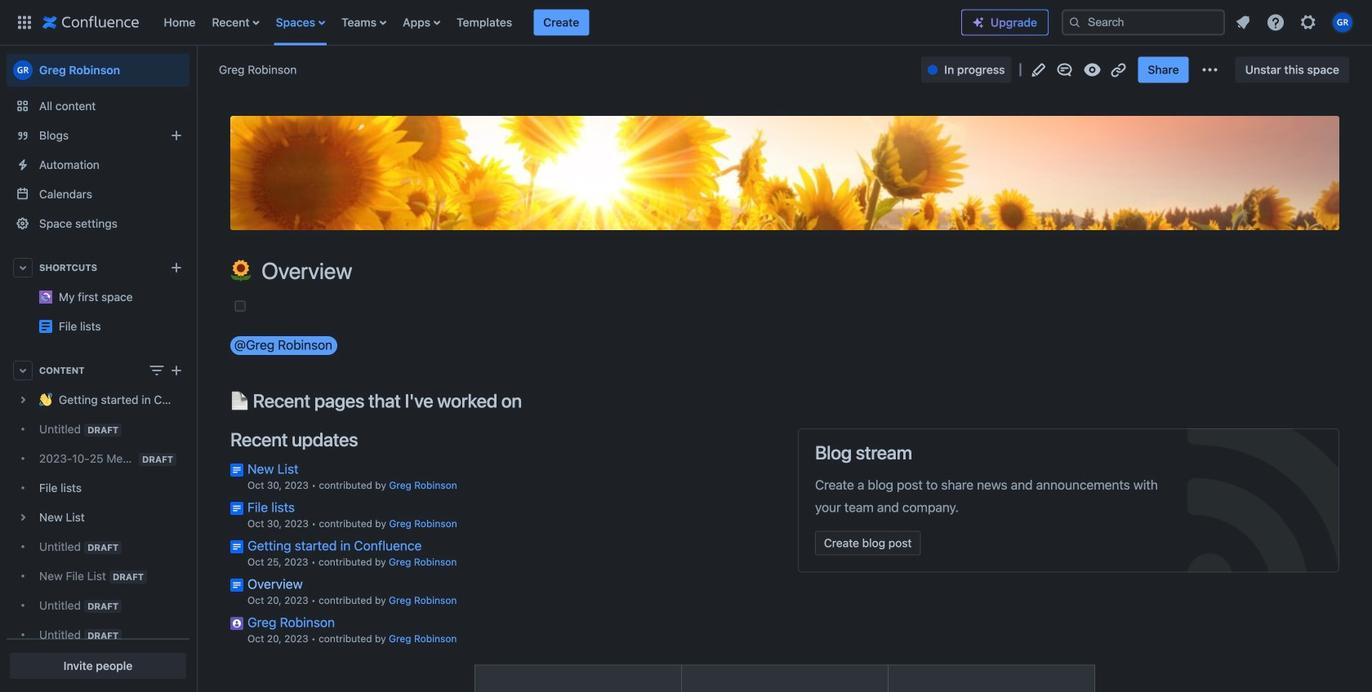 Task type: locate. For each thing, give the bounding box(es) containing it.
more actions image
[[1201, 60, 1220, 80]]

tree
[[7, 386, 190, 693]]

Search field
[[1062, 9, 1226, 36]]

0 horizontal spatial list
[[156, 0, 962, 45]]

list for the appswitcher icon
[[156, 0, 962, 45]]

change view image
[[147, 361, 167, 381]]

confluence image
[[42, 13, 139, 32], [42, 13, 139, 32]]

settings icon image
[[1299, 13, 1319, 32]]

tree inside space element
[[7, 386, 190, 693]]

None search field
[[1062, 9, 1226, 36]]

stop watching image
[[1083, 60, 1103, 80]]

appswitcher icon image
[[15, 13, 34, 32]]

help icon image
[[1266, 13, 1286, 32]]

list item
[[534, 9, 589, 36]]

notification icon image
[[1234, 13, 1253, 32]]

copy link image
[[1109, 60, 1129, 80]]

1 horizontal spatial list
[[1229, 8, 1363, 37]]

search image
[[1069, 16, 1082, 29]]

banner
[[0, 0, 1373, 46]]

:sunflower: image
[[230, 260, 252, 281], [230, 260, 252, 281]]

list
[[156, 0, 962, 45], [1229, 8, 1363, 37]]

global element
[[10, 0, 962, 45]]

list item inside global element
[[534, 9, 589, 36]]



Task type: vqa. For each thing, say whether or not it's contained in the screenshot.
banner
yes



Task type: describe. For each thing, give the bounding box(es) containing it.
edit this page image
[[1029, 60, 1049, 80]]

copy image
[[520, 391, 540, 411]]

list for premium image
[[1229, 8, 1363, 37]]

create a blog image
[[167, 126, 186, 145]]

premium image
[[972, 16, 985, 29]]

space element
[[0, 46, 196, 693]]

create a page image
[[167, 361, 186, 381]]

collapse sidebar image
[[178, 54, 214, 87]]

file lists image
[[39, 320, 52, 333]]

add shortcut image
[[167, 258, 186, 278]]



